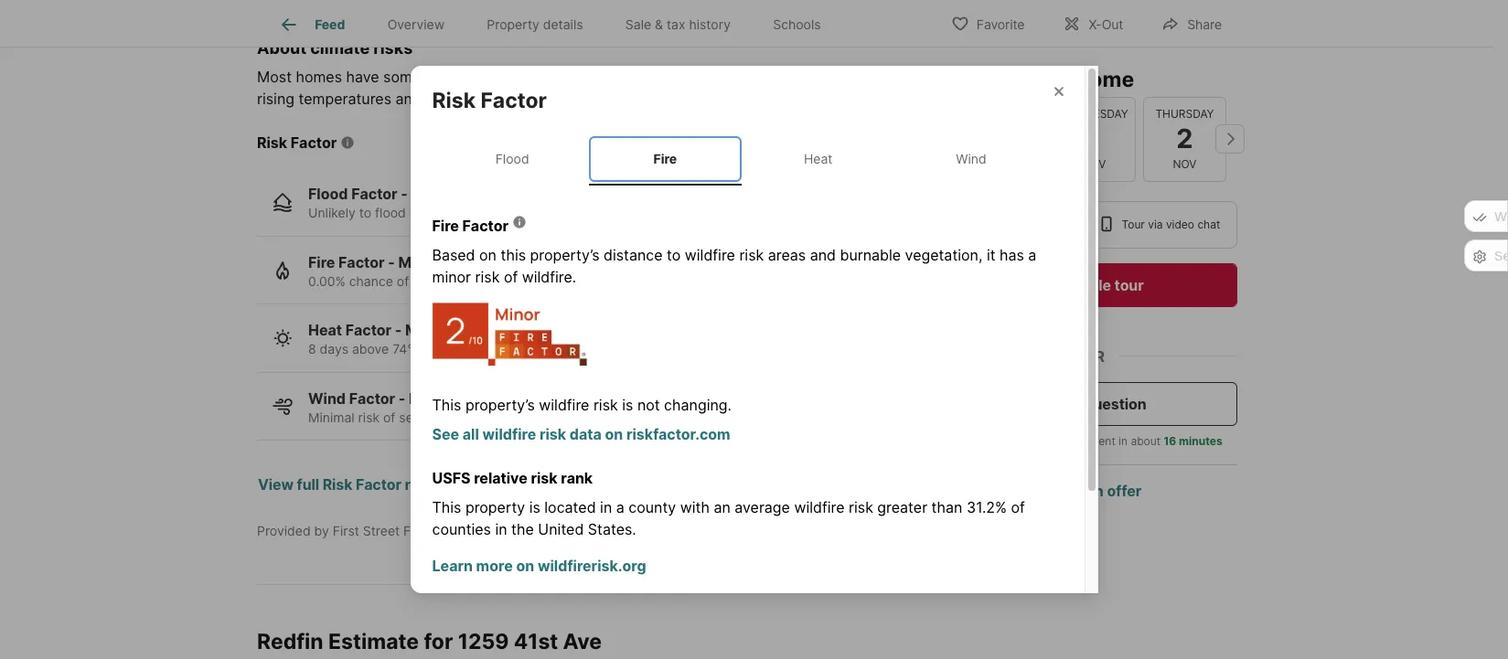 Task type: describe. For each thing, give the bounding box(es) containing it.
feed link
[[278, 14, 345, 36]]

- for flood factor - minimal
[[401, 185, 408, 203]]

an inside the risk factor dialog
[[714, 498, 731, 517]]

of inside % of counties in the united states.
[[1011, 498, 1026, 517]]

wind for wind
[[956, 151, 987, 167]]

31.2
[[967, 498, 995, 517]]

not
[[638, 396, 660, 414]]

wind factor - minimal minimal risk of severe winds over next 30 years
[[308, 390, 595, 425]]

tour
[[1122, 217, 1145, 231]]

schools tab
[[752, 3, 842, 47]]

or
[[1084, 347, 1105, 365]]

in right being
[[450, 273, 461, 289]]

impacted
[[680, 68, 744, 86]]

redfin
[[257, 630, 324, 655]]

wildfire right the average
[[795, 498, 845, 517]]

wind for wind factor - minimal minimal risk of severe winds over next 30 years
[[308, 390, 346, 408]]

about
[[257, 38, 307, 57]]

wednesday 1 nov
[[1061, 107, 1129, 170]]

tab list containing feed
[[257, 0, 857, 47]]

schedule tour button
[[952, 263, 1238, 307]]

with
[[680, 498, 710, 517]]

0 vertical spatial is
[[622, 396, 634, 414]]

this for this property's wildfire risk is not changing.
[[432, 396, 462, 414]]

flood for flood factor - minimal unlikely to flood in next 30 years
[[308, 185, 348, 203]]

30 inside fire factor - minor 0.00% chance of being in a wildfire in next 30 years
[[567, 273, 583, 289]]

&
[[655, 17, 663, 32]]

learn more on wildfirerisk.org
[[432, 557, 647, 575]]

report
[[405, 476, 449, 494]]

vegetation,
[[905, 246, 983, 264]]

sale & tax history tab
[[605, 3, 752, 47]]

natural
[[472, 68, 520, 86]]

1 horizontal spatial an
[[1087, 481, 1104, 500]]

to for based on this property's distance to wildfire risk areas and burnable vegetation, it has a minor risk of wildfire.
[[667, 246, 681, 264]]

year,
[[503, 342, 532, 357]]

some
[[383, 68, 421, 86]]

heat for heat
[[804, 151, 833, 167]]

tour for schedule
[[1115, 275, 1144, 294]]

heat for heat factor - minor 8 days above 74° expected this year, 18 days in 30 years
[[308, 321, 342, 340]]

risks
[[374, 38, 413, 57]]

chat
[[1198, 217, 1221, 231]]

of inside fire factor - minor 0.00% chance of being in a wildfire in next 30 years
[[397, 273, 409, 289]]

- for fire factor - minor
[[388, 253, 395, 272]]

schools
[[773, 17, 821, 32]]

on inside 'link'
[[516, 557, 535, 575]]

out
[[1102, 16, 1124, 32]]

on inside the based on this property's distance to wildfire risk areas and burnable vegetation, it has a minor risk of wildfire.
[[479, 246, 497, 264]]

average
[[735, 498, 790, 517]]

the
[[512, 520, 534, 539]]

a up states.
[[616, 498, 625, 517]]

1 vertical spatial property's
[[466, 396, 535, 414]]

feed
[[315, 17, 345, 32]]

usfs
[[432, 469, 471, 487]]

years inside 'flood factor - minimal unlikely to flood in next 30 years'
[[473, 205, 507, 221]]

wildfirerisk.org
[[538, 557, 647, 575]]

you'll
[[966, 434, 994, 447]]

next inside fire factor - minor 0.00% chance of being in a wildfire in next 30 years
[[537, 273, 563, 289]]

history
[[689, 17, 731, 32]]

local
[[1059, 434, 1083, 447]]

tax
[[667, 17, 686, 32]]

fire for fire factor - minor 0.00% chance of being in a wildfire in next 30 years
[[308, 253, 335, 272]]

0 horizontal spatial risk factor
[[257, 134, 337, 152]]

winds
[[443, 410, 479, 425]]

risk left areas
[[740, 246, 764, 264]]

1 days from the left
[[320, 342, 349, 357]]

8
[[308, 342, 316, 357]]

counties
[[432, 520, 491, 539]]

fire factor - minor 0.00% chance of being in a wildfire in next 30 years
[[308, 253, 620, 289]]

tour via video chat option
[[1085, 200, 1238, 248]]

rising
[[257, 90, 295, 108]]

may
[[625, 68, 654, 86]]

risk inside most homes have some risk of natural disasters, and may be impacted by climate change due to rising temperatures and sea levels.
[[425, 68, 450, 86]]

risk up data
[[594, 396, 618, 414]]

0.00%
[[308, 273, 346, 289]]

- for heat factor - minor
[[395, 321, 402, 340]]

more
[[476, 557, 513, 575]]

in up year,
[[523, 273, 533, 289]]

a inside fire factor - minor 0.00% chance of being in a wildfire in next 30 years
[[464, 273, 471, 289]]

of inside the based on this property's distance to wildfire risk areas and burnable vegetation, it has a minor risk of wildfire.
[[504, 268, 518, 286]]

states.
[[588, 520, 637, 539]]

and inside the based on this property's distance to wildfire risk areas and burnable vegetation, it has a minor risk of wildfire.
[[810, 246, 836, 264]]

sea
[[426, 90, 450, 108]]

hear
[[997, 434, 1020, 447]]

flood
[[375, 205, 406, 221]]

risk factor inside dialog
[[432, 88, 547, 114]]

from
[[1023, 434, 1047, 447]]

view full risk factor report
[[258, 476, 449, 494]]

wildfire inside the based on this property's distance to wildfire risk areas and burnable vegetation, it has a minor risk of wildfire.
[[685, 246, 736, 264]]

rank
[[561, 469, 593, 487]]

relative
[[474, 469, 528, 487]]

wednesday
[[1061, 107, 1129, 121]]

minor
[[432, 268, 471, 286]]

see
[[432, 425, 459, 443]]

it
[[987, 246, 996, 264]]

share
[[1188, 16, 1222, 32]]

factor inside fire factor - minor 0.00% chance of being in a wildfire in next 30 years
[[339, 253, 385, 272]]

for
[[424, 630, 453, 655]]

x-out
[[1089, 16, 1124, 32]]

18
[[536, 342, 549, 357]]

foundation
[[404, 524, 471, 539]]

learn
[[432, 557, 473, 575]]

to for flood factor - minimal unlikely to flood in next 30 years
[[359, 205, 372, 221]]

sale & tax history
[[626, 17, 731, 32]]

ave
[[563, 630, 602, 655]]

x-out button
[[1048, 4, 1139, 42]]

1 vertical spatial on
[[605, 425, 623, 443]]

offer
[[1107, 481, 1142, 500]]

risk factor dialog
[[410, 66, 1098, 660]]

next inside the wind factor - minimal minimal risk of severe winds over next 30 years
[[512, 410, 539, 425]]

in up states.
[[600, 498, 612, 517]]

property details
[[487, 17, 583, 32]]

overview
[[388, 17, 445, 32]]

wildfire right all
[[483, 425, 536, 443]]

0 horizontal spatial risk
[[257, 134, 287, 152]]

property details tab
[[466, 3, 605, 47]]

changing.
[[664, 396, 732, 414]]

located
[[545, 498, 596, 517]]

fire tab
[[589, 136, 742, 182]]

factor down the natural
[[481, 88, 547, 114]]

1259
[[458, 630, 509, 655]]

this for on
[[501, 246, 526, 264]]

about
[[1131, 434, 1161, 447]]

estimate
[[328, 630, 419, 655]]

years inside the wind factor - minimal minimal risk of severe winds over next 30 years
[[562, 410, 595, 425]]

distance
[[604, 246, 663, 264]]

years inside fire factor - minor 0.00% chance of being in a wildfire in next 30 years
[[587, 273, 620, 289]]

16
[[1164, 434, 1177, 447]]

expected
[[417, 342, 474, 357]]



Task type: vqa. For each thing, say whether or not it's contained in the screenshot.
Alexandria Real Estate
no



Task type: locate. For each thing, give the bounding box(es) containing it.
1 horizontal spatial risk factor
[[432, 88, 547, 114]]

30 inside heat factor - minor 8 days above 74° expected this year, 18 days in 30 years
[[599, 342, 616, 357]]

this property's wildfire risk is not changing.
[[432, 396, 732, 414]]

tour via video chat list box
[[952, 200, 1238, 248]]

minor for fire factor - minor
[[398, 253, 440, 272]]

view
[[258, 476, 294, 494]]

be
[[658, 68, 676, 86]]

this
[[1033, 66, 1072, 91], [501, 246, 526, 264], [477, 342, 499, 357]]

0 vertical spatial minor
[[398, 253, 440, 272]]

1 horizontal spatial to
[[667, 246, 681, 264]]

minimal up the severe
[[409, 390, 465, 408]]

1 vertical spatial minimal
[[409, 390, 465, 408]]

of inside most homes have some risk of natural disasters, and may be impacted by climate change due to rising temperatures and sea levels.
[[454, 68, 468, 86]]

minimal for flood factor - minimal
[[411, 185, 468, 203]]

0 vertical spatial climate
[[310, 38, 370, 57]]

factor inside button
[[356, 476, 402, 494]]

of left the severe
[[383, 410, 396, 425]]

years
[[473, 205, 507, 221], [587, 273, 620, 289], [619, 342, 652, 357], [562, 410, 595, 425]]

2 horizontal spatial risk
[[432, 88, 476, 114]]

property
[[487, 17, 540, 32]]

minimal inside 'flood factor - minimal unlikely to flood in next 30 years'
[[411, 185, 468, 203]]

0 vertical spatial risk factor
[[432, 88, 547, 114]]

factor up the 'based'
[[463, 216, 509, 235]]

2 horizontal spatial to
[[909, 68, 923, 86]]

factor up flood
[[352, 185, 398, 203]]

nov for 2
[[1174, 156, 1197, 170]]

years up not
[[619, 342, 652, 357]]

risk down rising on the top of page
[[257, 134, 287, 152]]

areas
[[768, 246, 806, 264]]

risk left greater
[[849, 498, 874, 517]]

data
[[570, 425, 602, 443]]

2 horizontal spatial on
[[605, 425, 623, 443]]

2 vertical spatial and
[[810, 246, 836, 264]]

0 vertical spatial tour
[[985, 66, 1028, 91]]

- up flood
[[401, 185, 408, 203]]

days right the 8
[[320, 342, 349, 357]]

2 days from the left
[[553, 342, 582, 357]]

None button
[[963, 96, 1046, 182], [1053, 97, 1136, 181], [1144, 97, 1227, 181], [963, 96, 1046, 182], [1053, 97, 1136, 181], [1144, 97, 1227, 181]]

sale
[[626, 17, 652, 32]]

0 horizontal spatial flood
[[308, 185, 348, 203]]

0 vertical spatial flood
[[496, 151, 529, 167]]

1 horizontal spatial climate
[[769, 68, 819, 86]]

tour for go
[[985, 66, 1028, 91]]

full
[[297, 476, 319, 494]]

0 vertical spatial heat
[[804, 151, 833, 167]]

fire up 0.00%
[[308, 253, 335, 272]]

wildfire.
[[522, 268, 577, 286]]

climate inside most homes have some risk of natural disasters, and may be impacted by climate change due to rising temperatures and sea levels.
[[769, 68, 819, 86]]

thursday 2 nov
[[1156, 107, 1215, 170]]

has
[[1000, 246, 1025, 264]]

of up levels.
[[454, 68, 468, 86]]

an left offer
[[1087, 481, 1104, 500]]

risk factor down rising on the top of page
[[257, 134, 337, 152]]

in right 18
[[585, 342, 596, 357]]

1 vertical spatial fire
[[432, 216, 459, 235]]

1 horizontal spatial this
[[501, 246, 526, 264]]

than
[[932, 498, 963, 517]]

- up 74°
[[395, 321, 402, 340]]

wildfire right minor
[[475, 273, 519, 289]]

next right over
[[512, 410, 539, 425]]

1 vertical spatial risk factor
[[257, 134, 337, 152]]

risk factor
[[432, 88, 547, 114], [257, 134, 337, 152]]

risk right minor
[[475, 268, 500, 286]]

favorite
[[977, 16, 1025, 32]]

climate down feed
[[310, 38, 370, 57]]

fire factor
[[432, 216, 509, 235]]

tab list down impacted
[[432, 133, 1063, 185]]

1 horizontal spatial risk
[[323, 476, 353, 494]]

x-
[[1089, 16, 1102, 32]]

flood up unlikely
[[308, 185, 348, 203]]

minor inside heat factor - minor 8 days above 74° expected this year, 18 days in 30 years
[[405, 321, 447, 340]]

risk inside the wind factor - minimal minimal risk of severe winds over next 30 years
[[358, 410, 380, 425]]

minor up being
[[398, 253, 440, 272]]

next image
[[1216, 124, 1245, 154]]

risk left "rank"
[[531, 469, 558, 487]]

1 vertical spatial minor
[[405, 321, 447, 340]]

risk inside dialog
[[432, 88, 476, 114]]

1 vertical spatial flood
[[308, 185, 348, 203]]

heat inside heat factor - minor 8 days above 74° expected this year, 18 days in 30 years
[[308, 321, 342, 340]]

1 horizontal spatial nov
[[1174, 156, 1197, 170]]

years up "rank"
[[562, 410, 595, 425]]

a down the 'based'
[[464, 273, 471, 289]]

0 vertical spatial fire
[[654, 151, 677, 167]]

- inside heat factor - minor 8 days above 74° expected this year, 18 days in 30 years
[[395, 321, 402, 340]]

to inside 'flood factor - minimal unlikely to flood in next 30 years'
[[359, 205, 372, 221]]

being
[[413, 273, 447, 289]]

nov for 1
[[1083, 156, 1107, 170]]

1 vertical spatial heat
[[308, 321, 342, 340]]

1 vertical spatial next
[[537, 273, 563, 289]]

first
[[333, 524, 359, 539]]

74°
[[393, 342, 413, 357]]

factor down the above
[[349, 390, 395, 408]]

minor inside fire factor - minor 0.00% chance of being in a wildfire in next 30 years
[[398, 253, 440, 272]]

1 horizontal spatial tour
[[1115, 275, 1144, 294]]

option
[[952, 200, 1085, 248]]

tab list inside the risk factor dialog
[[432, 133, 1063, 185]]

a inside the based on this property's distance to wildfire risk areas and burnable vegetation, it has a minor risk of wildfire.
[[1029, 246, 1037, 264]]

factor inside the wind factor - minimal minimal risk of severe winds over next 30 years
[[349, 390, 395, 408]]

0 horizontal spatial fire
[[308, 253, 335, 272]]

minimal for wind factor - minimal
[[409, 390, 465, 408]]

0 vertical spatial tab list
[[257, 0, 857, 47]]

chance
[[349, 273, 393, 289]]

1 vertical spatial this
[[501, 246, 526, 264]]

in right agent
[[1119, 434, 1128, 447]]

go tour this home
[[952, 66, 1135, 91]]

tab list containing flood
[[432, 133, 1063, 185]]

factor down temperatures
[[291, 134, 337, 152]]

nov down 2
[[1174, 156, 1197, 170]]

minimal
[[411, 185, 468, 203], [409, 390, 465, 408], [308, 410, 355, 425]]

41st
[[514, 630, 558, 655]]

and down some
[[396, 90, 422, 108]]

2 vertical spatial on
[[516, 557, 535, 575]]

fire for fire
[[654, 151, 677, 167]]

1 horizontal spatial is
[[622, 396, 634, 414]]

start an offer
[[1047, 481, 1142, 500]]

1 horizontal spatial flood
[[496, 151, 529, 167]]

based
[[432, 246, 475, 264]]

next inside 'flood factor - minimal unlikely to flood in next 30 years'
[[424, 205, 450, 221]]

next up 18
[[537, 273, 563, 289]]

by right impacted
[[748, 68, 765, 86]]

this up "foundation"
[[432, 498, 462, 517]]

to left flood
[[359, 205, 372, 221]]

homes
[[296, 68, 342, 86]]

- up the severe
[[399, 390, 406, 408]]

fire up the 'based'
[[432, 216, 459, 235]]

wind inside the wind factor - minimal minimal risk of severe winds over next 30 years
[[308, 390, 346, 408]]

on right the 'more'
[[516, 557, 535, 575]]

on right data
[[605, 425, 623, 443]]

united
[[538, 520, 584, 539]]

0 vertical spatial next
[[424, 205, 450, 221]]

start an offer link
[[1047, 481, 1142, 500]]

- inside fire factor - minor 0.00% chance of being in a wildfire in next 30 years
[[388, 253, 395, 272]]

and left the may
[[595, 68, 621, 86]]

this up see
[[432, 396, 462, 414]]

1
[[1088, 122, 1101, 154]]

- inside the wind factor - minimal minimal risk of severe winds over next 30 years
[[399, 390, 406, 408]]

flood down risk factor element
[[496, 151, 529, 167]]

next up the 'based'
[[424, 205, 450, 221]]

days right 18
[[553, 342, 582, 357]]

tour right schedule
[[1115, 275, 1144, 294]]

risk inside button
[[323, 476, 353, 494]]

1 horizontal spatial wind
[[956, 151, 987, 167]]

0 horizontal spatial is
[[529, 498, 541, 517]]

details
[[543, 17, 583, 32]]

temperatures
[[299, 90, 392, 108]]

30 inside 'flood factor - minimal unlikely to flood in next 30 years'
[[454, 205, 470, 221]]

- up chance
[[388, 253, 395, 272]]

to right distance
[[667, 246, 681, 264]]

over
[[482, 410, 509, 425]]

wind inside tab
[[956, 151, 987, 167]]

wildfire left areas
[[685, 246, 736, 264]]

minor
[[398, 253, 440, 272], [405, 321, 447, 340]]

and
[[595, 68, 621, 86], [396, 90, 422, 108], [810, 246, 836, 264]]

factor up street
[[356, 476, 402, 494]]

see all wildfire risk data on riskfactor.com
[[432, 425, 731, 443]]

minor for heat factor - minor
[[405, 321, 447, 340]]

flood for flood
[[496, 151, 529, 167]]

in inside heat factor - minor 8 days above 74° expected this year, 18 days in 30 years
[[585, 342, 596, 357]]

minimal up fire factor
[[411, 185, 468, 203]]

heat down change
[[804, 151, 833, 167]]

of left wildfire.
[[504, 268, 518, 286]]

an right with
[[714, 498, 731, 517]]

start
[[1047, 481, 1083, 500]]

by left 'first'
[[314, 524, 329, 539]]

factor up chance
[[339, 253, 385, 272]]

fire for fire factor
[[432, 216, 459, 235]]

minimal down the 8
[[308, 410, 355, 425]]

1 horizontal spatial on
[[516, 557, 535, 575]]

1 this from the top
[[432, 396, 462, 414]]

1 vertical spatial risk
[[257, 134, 287, 152]]

change
[[823, 68, 875, 86]]

1 vertical spatial by
[[314, 524, 329, 539]]

wildfire up see all wildfire risk data on riskfactor.com
[[539, 396, 590, 414]]

climate down schools tab at the top of the page
[[769, 68, 819, 86]]

learn more on wildfirerisk.org link
[[432, 548, 1063, 577]]

30 inside the wind factor - minimal minimal risk of severe winds over next 30 years
[[542, 410, 559, 425]]

provided by first street foundation
[[257, 524, 471, 539]]

0 horizontal spatial an
[[714, 498, 731, 517]]

tour right go
[[985, 66, 1028, 91]]

property's up wildfire.
[[530, 246, 600, 264]]

1 vertical spatial climate
[[769, 68, 819, 86]]

overview tab
[[366, 3, 466, 47]]

0 vertical spatial risk
[[432, 88, 476, 114]]

view full risk factor report button
[[257, 463, 450, 507]]

fire inside tab
[[654, 151, 677, 167]]

this for tour
[[1033, 66, 1072, 91]]

wind down go
[[956, 151, 987, 167]]

based on this property's distance to wildfire risk areas and burnable vegetation, it has a minor risk of wildfire.
[[432, 246, 1037, 286]]

2 horizontal spatial this
[[1033, 66, 1072, 91]]

next
[[424, 205, 450, 221], [537, 273, 563, 289], [512, 410, 539, 425]]

unlikely
[[308, 205, 356, 221]]

0 vertical spatial and
[[595, 68, 621, 86]]

video
[[1166, 217, 1195, 231]]

to inside the based on this property's distance to wildfire risk areas and burnable vegetation, it has a minor risk of wildfire.
[[667, 246, 681, 264]]

0 horizontal spatial wind
[[308, 390, 346, 408]]

of inside the wind factor - minimal minimal risk of severe winds over next 30 years
[[383, 410, 396, 425]]

tour inside button
[[1115, 275, 1144, 294]]

is left not
[[622, 396, 634, 414]]

greater
[[878, 498, 928, 517]]

- inside 'flood factor - minimal unlikely to flood in next 30 years'
[[401, 185, 408, 203]]

2 vertical spatial risk
[[323, 476, 353, 494]]

nov inside thursday 2 nov
[[1174, 156, 1197, 170]]

1 horizontal spatial fire
[[432, 216, 459, 235]]

this up wildfire.
[[501, 246, 526, 264]]

this left year,
[[477, 342, 499, 357]]

heat inside tab
[[804, 151, 833, 167]]

in inside 'flood factor - minimal unlikely to flood in next 30 years'
[[410, 205, 420, 221]]

levels.
[[454, 90, 498, 108]]

0 horizontal spatial days
[[320, 342, 349, 357]]

this property is located in a county with an average wildfire risk greater than 31.2
[[432, 498, 995, 517]]

factor inside heat factor - minor 8 days above 74° expected this year, 18 days in 30 years
[[346, 321, 392, 340]]

2 vertical spatial this
[[477, 342, 499, 357]]

this left home
[[1033, 66, 1072, 91]]

2 vertical spatial to
[[667, 246, 681, 264]]

risk up sea
[[425, 68, 450, 86]]

this
[[432, 396, 462, 414], [432, 498, 462, 517]]

2 vertical spatial minimal
[[308, 410, 355, 425]]

wind tab
[[895, 136, 1048, 182]]

years up the 'based'
[[473, 205, 507, 221]]

0 horizontal spatial by
[[314, 524, 329, 539]]

1 vertical spatial to
[[359, 205, 372, 221]]

ask
[[1042, 394, 1070, 413]]

2 this from the top
[[432, 498, 462, 517]]

flood inside 'flood factor - minimal unlikely to flood in next 30 years'
[[308, 185, 348, 203]]

disasters,
[[524, 68, 591, 86]]

years down distance
[[587, 273, 620, 289]]

a right from at the right of the page
[[1050, 434, 1056, 447]]

0 vertical spatial minimal
[[411, 185, 468, 203]]

property
[[466, 498, 525, 517]]

flood factor - minimal unlikely to flood in next 30 years
[[308, 185, 507, 221]]

0 horizontal spatial this
[[477, 342, 499, 357]]

this inside heat factor - minor 8 days above 74° expected this year, 18 days in 30 years
[[477, 342, 499, 357]]

nov inside wednesday 1 nov
[[1083, 156, 1107, 170]]

minutes
[[1179, 434, 1223, 447]]

riskfactor.com
[[627, 425, 731, 443]]

schedule
[[1045, 275, 1112, 294]]

via
[[1148, 217, 1163, 231]]

an
[[1087, 481, 1104, 500], [714, 498, 731, 517]]

to inside most homes have some risk of natural disasters, and may be impacted by climate change due to rising temperatures and sea levels.
[[909, 68, 923, 86]]

2 horizontal spatial and
[[810, 246, 836, 264]]

a right the has
[[1029, 246, 1037, 264]]

heat factor - minor 8 days above 74° expected this year, 18 days in 30 years
[[308, 321, 652, 357]]

0 vertical spatial property's
[[530, 246, 600, 264]]

fire down be
[[654, 151, 677, 167]]

0 vertical spatial this
[[432, 396, 462, 414]]

1 vertical spatial is
[[529, 498, 541, 517]]

wildfire
[[685, 246, 736, 264], [475, 273, 519, 289], [539, 396, 590, 414], [483, 425, 536, 443], [795, 498, 845, 517]]

1 horizontal spatial days
[[553, 342, 582, 357]]

this for this property is located in a county with an average wildfire risk greater than 31.2
[[432, 498, 462, 517]]

a right ask on the bottom right of the page
[[1073, 394, 1081, 413]]

0 horizontal spatial tour
[[985, 66, 1028, 91]]

0 vertical spatial to
[[909, 68, 923, 86]]

heat tab
[[742, 136, 895, 182]]

of right %
[[1011, 498, 1026, 517]]

1 nov from the left
[[1083, 156, 1107, 170]]

fire factor score logo image
[[432, 288, 588, 367]]

see all wildfire risk data on riskfactor.com link
[[432, 416, 1063, 445]]

2 horizontal spatial fire
[[654, 151, 677, 167]]

in right flood
[[410, 205, 420, 221]]

2 nov from the left
[[1174, 156, 1197, 170]]

0 horizontal spatial heat
[[308, 321, 342, 340]]

1 vertical spatial and
[[396, 90, 422, 108]]

risk factor down the natural
[[432, 88, 547, 114]]

this inside the based on this property's distance to wildfire risk areas and burnable vegetation, it has a minor risk of wildfire.
[[501, 246, 526, 264]]

1 vertical spatial wind
[[308, 390, 346, 408]]

0 vertical spatial wind
[[956, 151, 987, 167]]

to right due
[[909, 68, 923, 86]]

minor up expected at left bottom
[[405, 321, 447, 340]]

2 vertical spatial next
[[512, 410, 539, 425]]

nov down "1"
[[1083, 156, 1107, 170]]

1 horizontal spatial by
[[748, 68, 765, 86]]

in inside % of counties in the united states.
[[495, 520, 507, 539]]

1 vertical spatial this
[[432, 498, 462, 517]]

0 vertical spatial this
[[1033, 66, 1072, 91]]

0 vertical spatial on
[[479, 246, 497, 264]]

factor inside 'flood factor - minimal unlikely to flood in next 30 years'
[[352, 185, 398, 203]]

provided
[[257, 524, 311, 539]]

0 horizontal spatial and
[[396, 90, 422, 108]]

tab list
[[257, 0, 857, 47], [432, 133, 1063, 185]]

2 vertical spatial fire
[[308, 253, 335, 272]]

heat up the 8
[[308, 321, 342, 340]]

risk right full
[[323, 476, 353, 494]]

home
[[1077, 66, 1135, 91]]

fire inside fire factor - minor 0.00% chance of being in a wildfire in next 30 years
[[308, 253, 335, 272]]

flood inside tab
[[496, 151, 529, 167]]

factor up the above
[[346, 321, 392, 340]]

risk left data
[[540, 425, 566, 443]]

of left being
[[397, 273, 409, 289]]

due
[[879, 68, 905, 86]]

risk factor element
[[432, 66, 569, 114]]

a inside button
[[1073, 394, 1081, 413]]

question
[[1085, 394, 1147, 413]]

1 horizontal spatial heat
[[804, 151, 833, 167]]

on
[[479, 246, 497, 264], [605, 425, 623, 443], [516, 557, 535, 575]]

years inside heat factor - minor 8 days above 74° expected this year, 18 days in 30 years
[[619, 342, 652, 357]]

wildfire inside fire factor - minor 0.00% chance of being in a wildfire in next 30 years
[[475, 273, 519, 289]]

property's up all
[[466, 396, 535, 414]]

most
[[257, 68, 292, 86]]

wind down the 8
[[308, 390, 346, 408]]

factor
[[481, 88, 547, 114], [291, 134, 337, 152], [352, 185, 398, 203], [463, 216, 509, 235], [339, 253, 385, 272], [346, 321, 392, 340], [349, 390, 395, 408], [356, 476, 402, 494]]

is up the
[[529, 498, 541, 517]]

flood tab
[[436, 136, 589, 182]]

1 vertical spatial tab list
[[432, 133, 1063, 185]]

-
[[401, 185, 408, 203], [388, 253, 395, 272], [395, 321, 402, 340], [399, 390, 406, 408]]

0 horizontal spatial on
[[479, 246, 497, 264]]

a
[[1029, 246, 1037, 264], [464, 273, 471, 289], [1073, 394, 1081, 413], [1050, 434, 1056, 447], [616, 498, 625, 517]]

0 vertical spatial by
[[748, 68, 765, 86]]

property's inside the based on this property's distance to wildfire risk areas and burnable vegetation, it has a minor risk of wildfire.
[[530, 246, 600, 264]]

1 vertical spatial tour
[[1115, 275, 1144, 294]]

go
[[952, 66, 980, 91]]

in left the
[[495, 520, 507, 539]]

0 horizontal spatial to
[[359, 205, 372, 221]]

1 horizontal spatial and
[[595, 68, 621, 86]]

and right areas
[[810, 246, 836, 264]]

- for wind factor - minimal
[[399, 390, 406, 408]]

0 horizontal spatial nov
[[1083, 156, 1107, 170]]

0 horizontal spatial climate
[[310, 38, 370, 57]]

risk left the severe
[[358, 410, 380, 425]]

on down fire factor
[[479, 246, 497, 264]]

by inside most homes have some risk of natural disasters, and may be impacted by climate change due to rising temperatures and sea levels.
[[748, 68, 765, 86]]

tab list up 'disasters,'
[[257, 0, 857, 47]]

risk down the natural
[[432, 88, 476, 114]]

tour via video chat
[[1122, 217, 1221, 231]]



